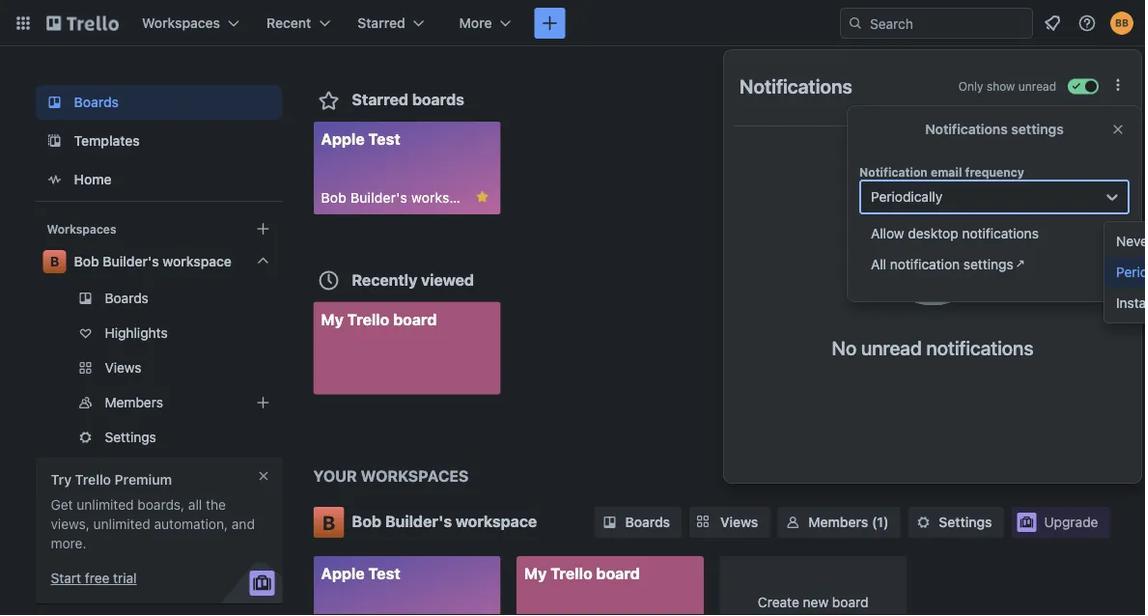 Task type: vqa. For each thing, say whether or not it's contained in the screenshot.
the "Neve"
yes



Task type: locate. For each thing, give the bounding box(es) containing it.
unlimited
[[77, 497, 134, 513], [93, 516, 150, 532]]

members down highlights
[[105, 394, 163, 410]]

workspaces button
[[130, 8, 251, 39]]

my trello board link
[[313, 302, 501, 394], [516, 556, 704, 615]]

boards,
[[137, 497, 185, 513]]

back to home image
[[46, 8, 119, 39]]

workspaces inside dropdown button
[[142, 15, 220, 31]]

workspaces
[[142, 15, 220, 31], [47, 222, 116, 236]]

allow
[[871, 225, 904, 241]]

1 vertical spatial my
[[524, 564, 547, 583]]

1 horizontal spatial my trello board link
[[516, 556, 704, 615]]

settings up premium
[[105, 429, 156, 445]]

views
[[105, 360, 142, 376], [720, 514, 758, 530]]

2 vertical spatial workspace
[[456, 512, 537, 531]]

b
[[50, 253, 59, 269], [322, 511, 335, 533]]

templates
[[74, 133, 140, 149]]

0 vertical spatial unread
[[1018, 80, 1056, 93]]

settings down the allow desktop notifications button
[[964, 256, 1014, 272]]

get
[[51, 497, 73, 513]]

bob
[[321, 190, 347, 206], [74, 253, 99, 269], [352, 512, 381, 531]]

1 vertical spatial boards
[[105, 290, 149, 306]]

bob builder's workspace down workspaces
[[352, 512, 537, 531]]

1 vertical spatial boards link
[[35, 283, 282, 314]]

builder's
[[351, 190, 407, 206], [103, 253, 159, 269], [385, 512, 452, 531]]

2 vertical spatial boards link
[[594, 507, 682, 538]]

0 horizontal spatial trello
[[75, 472, 111, 488]]

1 vertical spatial workspaces
[[47, 222, 116, 236]]

1 vertical spatial unread
[[861, 336, 922, 359]]

add image
[[252, 391, 275, 414]]

0 vertical spatial members
[[105, 394, 163, 410]]

email
[[931, 165, 962, 179]]

1 vertical spatial my trello board
[[524, 564, 640, 583]]

starred left the boards at the top
[[352, 90, 408, 109]]

0 vertical spatial notifications
[[740, 74, 852, 97]]

views link down 'highlights' link
[[35, 352, 282, 383]]

workspace up viewed
[[411, 190, 481, 206]]

perio
[[1116, 264, 1145, 280]]

0 horizontal spatial my trello board
[[321, 310, 437, 328]]

1 vertical spatial settings
[[939, 514, 992, 530]]

1 apple from the top
[[321, 130, 365, 148]]

bob builder (bobbuilder40) image
[[1110, 12, 1134, 35]]

(1)
[[872, 514, 889, 530]]

insta
[[1116, 295, 1145, 311]]

1 vertical spatial members
[[809, 514, 868, 530]]

views link
[[35, 352, 282, 383], [690, 507, 770, 538]]

templates link
[[35, 124, 282, 158]]

views down highlights
[[105, 360, 142, 376]]

1 vertical spatial notifications
[[925, 121, 1008, 137]]

1 sm image from the left
[[600, 513, 619, 532]]

notifications for notifications settings
[[925, 121, 1008, 137]]

1 vertical spatial my trello board link
[[516, 556, 704, 615]]

sm image inside boards link
[[600, 513, 619, 532]]

settings
[[1011, 121, 1064, 137], [964, 256, 1014, 272]]

0 vertical spatial builder's
[[351, 190, 407, 206]]

0 vertical spatial apple
[[321, 130, 365, 148]]

starred inside dropdown button
[[358, 15, 405, 31]]

1 horizontal spatial members
[[809, 514, 868, 530]]

1 vertical spatial test
[[368, 564, 400, 583]]

views link left sm image
[[690, 507, 770, 538]]

1 vertical spatial trello
[[75, 472, 111, 488]]

b down your at the bottom left of the page
[[322, 511, 335, 533]]

2 horizontal spatial trello
[[551, 564, 593, 583]]

unlimited up views,
[[77, 497, 134, 513]]

0 vertical spatial workspaces
[[142, 15, 220, 31]]

unlimited down "boards,"
[[93, 516, 150, 532]]

settings down "only show unread"
[[1011, 121, 1064, 137]]

0 horizontal spatial settings
[[105, 429, 156, 445]]

unread right show
[[1018, 80, 1056, 93]]

1 horizontal spatial views link
[[690, 507, 770, 538]]

1 horizontal spatial sm image
[[914, 513, 933, 532]]

automation,
[[154, 516, 228, 532]]

0 horizontal spatial my trello board link
[[313, 302, 501, 394]]

members left (1)
[[809, 514, 868, 530]]

boards link
[[35, 85, 282, 120], [35, 283, 282, 314], [594, 507, 682, 538]]

board
[[393, 310, 437, 328], [596, 564, 640, 583], [832, 594, 869, 610]]

bob builder's workspace up 'highlights' link
[[74, 253, 232, 269]]

sm image
[[600, 513, 619, 532], [914, 513, 933, 532]]

show
[[987, 80, 1015, 93]]

bob builder's workspace up recently viewed
[[321, 190, 481, 206]]

frequency
[[965, 165, 1024, 179]]

0 vertical spatial settings
[[105, 429, 156, 445]]

test
[[368, 130, 400, 148], [368, 564, 400, 583]]

b down home image
[[50, 253, 59, 269]]

the
[[206, 497, 226, 513]]

members
[[105, 394, 163, 410], [809, 514, 868, 530]]

0 horizontal spatial b
[[50, 253, 59, 269]]

settings
[[105, 429, 156, 445], [939, 514, 992, 530]]

new
[[803, 594, 829, 610]]

0 horizontal spatial settings link
[[35, 422, 282, 453]]

apple
[[321, 130, 365, 148], [321, 564, 365, 583]]

1 vertical spatial starred
[[352, 90, 408, 109]]

recently viewed
[[352, 270, 474, 289]]

0 horizontal spatial unread
[[861, 336, 922, 359]]

0 vertical spatial views link
[[35, 352, 282, 383]]

recent button
[[255, 8, 342, 39]]

1 horizontal spatial settings
[[939, 514, 992, 530]]

0 vertical spatial bob
[[321, 190, 347, 206]]

sm image for settings
[[914, 513, 933, 532]]

0 horizontal spatial board
[[393, 310, 437, 328]]

starred boards
[[352, 90, 464, 109]]

switch to… image
[[14, 14, 33, 33]]

free
[[85, 570, 110, 586]]

0 horizontal spatial views
[[105, 360, 142, 376]]

apple test
[[321, 130, 400, 148], [321, 564, 400, 583]]

1 horizontal spatial views
[[720, 514, 758, 530]]

builder's down workspaces
[[385, 512, 452, 531]]

1 vertical spatial builder's
[[103, 253, 159, 269]]

1 vertical spatial settings link
[[908, 507, 1004, 538]]

more
[[459, 15, 492, 31]]

2 vertical spatial bob builder's workspace
[[352, 512, 537, 531]]

sm image for boards
[[600, 513, 619, 532]]

notifications down the search image
[[740, 74, 852, 97]]

notification
[[890, 256, 960, 272]]

workspace down workspaces
[[456, 512, 537, 531]]

settings link
[[35, 422, 282, 453], [908, 507, 1004, 538]]

unread right no
[[861, 336, 922, 359]]

notifications for no unread notifications
[[926, 336, 1034, 359]]

1 horizontal spatial unread
[[1018, 80, 1056, 93]]

trial
[[113, 570, 137, 586]]

trello
[[347, 310, 389, 328], [75, 472, 111, 488], [551, 564, 593, 583]]

2 vertical spatial board
[[832, 594, 869, 610]]

starred
[[358, 15, 405, 31], [352, 90, 408, 109]]

1 horizontal spatial settings link
[[908, 507, 1004, 538]]

workspace up 'highlights' link
[[163, 253, 232, 269]]

1 vertical spatial notifications
[[926, 336, 1034, 359]]

builder's up "recently" at top
[[351, 190, 407, 206]]

starred up starred boards
[[358, 15, 405, 31]]

desktop
[[908, 225, 959, 241]]

views left sm image
[[720, 514, 758, 530]]

boards link for highlights
[[35, 283, 282, 314]]

0 vertical spatial my
[[321, 310, 344, 328]]

0 horizontal spatial workspaces
[[47, 222, 116, 236]]

0 horizontal spatial members
[[105, 394, 163, 410]]

1 horizontal spatial my trello board
[[524, 564, 640, 583]]

1 horizontal spatial trello
[[347, 310, 389, 328]]

notifications
[[962, 225, 1039, 241], [926, 336, 1034, 359]]

1 horizontal spatial workspaces
[[142, 15, 220, 31]]

2 apple from the top
[[321, 564, 365, 583]]

notifications down all notification settings link
[[926, 336, 1034, 359]]

settings link down members link
[[35, 422, 282, 453]]

0 vertical spatial settings link
[[35, 422, 282, 453]]

1 vertical spatial apple test
[[321, 564, 400, 583]]

1 apple test from the top
[[321, 130, 400, 148]]

create
[[758, 594, 799, 610]]

2 horizontal spatial board
[[832, 594, 869, 610]]

0 vertical spatial apple test
[[321, 130, 400, 148]]

2 vertical spatial boards
[[625, 514, 670, 530]]

boards for views
[[625, 514, 670, 530]]

primary element
[[0, 0, 1145, 46]]

1 vertical spatial board
[[596, 564, 640, 583]]

notifications
[[740, 74, 852, 97], [925, 121, 1008, 137]]

apple test link
[[313, 556, 501, 615]]

notifications up all notification settings link
[[962, 225, 1039, 241]]

settings right (1)
[[939, 514, 992, 530]]

notifications for allow desktop notifications
[[962, 225, 1039, 241]]

highlights
[[105, 325, 168, 341]]

notifications inside button
[[962, 225, 1039, 241]]

notifications down only
[[925, 121, 1008, 137]]

0 horizontal spatial notifications
[[740, 74, 852, 97]]

no
[[832, 336, 857, 359]]

0 horizontal spatial sm image
[[600, 513, 619, 532]]

try trello premium get unlimited boards, all the views, unlimited automation, and more.
[[51, 472, 255, 551]]

0 horizontal spatial views link
[[35, 352, 282, 383]]

boards
[[74, 94, 119, 110], [105, 290, 149, 306], [625, 514, 670, 530]]

home link
[[35, 162, 282, 197]]

allow desktop notifications
[[871, 225, 1039, 241]]

boards
[[412, 90, 464, 109]]

0 vertical spatial notifications
[[962, 225, 1039, 241]]

my
[[321, 310, 344, 328], [524, 564, 547, 583]]

builder's up highlights
[[103, 253, 159, 269]]

1 vertical spatial views
[[720, 514, 758, 530]]

2 sm image from the left
[[914, 513, 933, 532]]

members link
[[35, 387, 282, 418]]

1 vertical spatial b
[[322, 511, 335, 533]]

settings link right (1)
[[908, 507, 1004, 538]]

1 vertical spatial bob
[[74, 253, 99, 269]]

unread
[[1018, 80, 1056, 93], [861, 336, 922, 359]]

all
[[188, 497, 202, 513]]

0 vertical spatial board
[[393, 310, 437, 328]]

my trello board
[[321, 310, 437, 328], [524, 564, 640, 583]]

members (1)
[[809, 514, 889, 530]]

1 vertical spatial apple
[[321, 564, 365, 583]]

0 vertical spatial my trello board
[[321, 310, 437, 328]]

0 horizontal spatial bob
[[74, 253, 99, 269]]

0 vertical spatial bob builder's workspace
[[321, 190, 481, 206]]

workspace
[[411, 190, 481, 206], [163, 253, 232, 269], [456, 512, 537, 531]]

home
[[74, 171, 112, 187]]

bob builder's workspace
[[321, 190, 481, 206], [74, 253, 232, 269], [352, 512, 537, 531]]

2 horizontal spatial bob
[[352, 512, 381, 531]]

1 horizontal spatial notifications
[[925, 121, 1008, 137]]

0 vertical spatial test
[[368, 130, 400, 148]]

0 vertical spatial my trello board link
[[313, 302, 501, 394]]

0 vertical spatial starred
[[358, 15, 405, 31]]



Task type: describe. For each thing, give the bounding box(es) containing it.
premium
[[114, 472, 172, 488]]

board image
[[43, 91, 66, 114]]

upgrade
[[1044, 514, 1098, 530]]

views,
[[51, 516, 90, 532]]

1 horizontal spatial b
[[322, 511, 335, 533]]

only show unread
[[959, 80, 1056, 93]]

all notification settings link
[[859, 249, 1128, 280]]

all notification settings
[[871, 256, 1014, 272]]

0 vertical spatial boards
[[74, 94, 119, 110]]

your workspaces
[[313, 467, 469, 485]]

trello inside 'try trello premium get unlimited boards, all the views, unlimited automation, and more.'
[[75, 472, 111, 488]]

notifications for notifications
[[740, 74, 852, 97]]

close popover image
[[1110, 122, 1126, 137]]

starred button
[[346, 8, 436, 39]]

1 horizontal spatial bob
[[321, 190, 347, 206]]

1 horizontal spatial board
[[596, 564, 640, 583]]

0 vertical spatial settings
[[1011, 121, 1064, 137]]

template board image
[[43, 129, 66, 153]]

only
[[959, 80, 983, 93]]

click to unstar this board. it will be removed from your starred list. image
[[474, 188, 491, 206]]

0 vertical spatial boards link
[[35, 85, 282, 120]]

1 vertical spatial unlimited
[[93, 516, 150, 532]]

sm image
[[783, 513, 803, 532]]

0 vertical spatial trello
[[347, 310, 389, 328]]

all
[[871, 256, 886, 272]]

members for members
[[105, 394, 163, 410]]

start
[[51, 570, 81, 586]]

start free trial
[[51, 570, 137, 586]]

more button
[[448, 8, 523, 39]]

notifications settings
[[925, 121, 1064, 137]]

more.
[[51, 535, 86, 551]]

viewed
[[421, 270, 474, 289]]

taco image
[[881, 177, 984, 305]]

boards for highlights
[[105, 290, 149, 306]]

2 vertical spatial trello
[[551, 564, 593, 583]]

0 vertical spatial views
[[105, 360, 142, 376]]

and
[[232, 516, 255, 532]]

neve
[[1116, 233, 1145, 249]]

upgrade button
[[1011, 507, 1110, 538]]

0 vertical spatial unlimited
[[77, 497, 134, 513]]

periodically
[[871, 189, 943, 205]]

create board or workspace image
[[540, 14, 560, 33]]

Search field
[[863, 9, 1032, 38]]

1 horizontal spatial my
[[524, 564, 547, 583]]

starred for starred boards
[[352, 90, 408, 109]]

home image
[[43, 168, 66, 191]]

2 test from the top
[[368, 564, 400, 583]]

create new board
[[758, 594, 869, 610]]

0 vertical spatial workspace
[[411, 190, 481, 206]]

recently
[[352, 270, 418, 289]]

boards link for views
[[594, 507, 682, 538]]

allow desktop notifications button
[[859, 218, 1130, 249]]

0 horizontal spatial my
[[321, 310, 344, 328]]

1 vertical spatial workspace
[[163, 253, 232, 269]]

start free trial button
[[51, 569, 137, 588]]

1 vertical spatial views link
[[690, 507, 770, 538]]

starred for starred
[[358, 15, 405, 31]]

workspaces
[[361, 467, 469, 485]]

0 vertical spatial b
[[50, 253, 59, 269]]

notification email frequency
[[859, 165, 1024, 179]]

members for members (1)
[[809, 514, 868, 530]]

highlights link
[[35, 318, 282, 349]]

0 notifications image
[[1041, 12, 1064, 35]]

1 vertical spatial settings
[[964, 256, 1014, 272]]

search image
[[848, 15, 863, 31]]

recent
[[267, 15, 311, 31]]

2 apple test from the top
[[321, 564, 400, 583]]

your
[[313, 467, 357, 485]]

create a workspace image
[[252, 217, 275, 240]]

2 vertical spatial bob
[[352, 512, 381, 531]]

open information menu image
[[1078, 14, 1097, 33]]

1 vertical spatial bob builder's workspace
[[74, 253, 232, 269]]

notification
[[859, 165, 928, 179]]

no unread notifications
[[832, 336, 1034, 359]]

try
[[51, 472, 72, 488]]

1 test from the top
[[368, 130, 400, 148]]

2 vertical spatial builder's
[[385, 512, 452, 531]]



